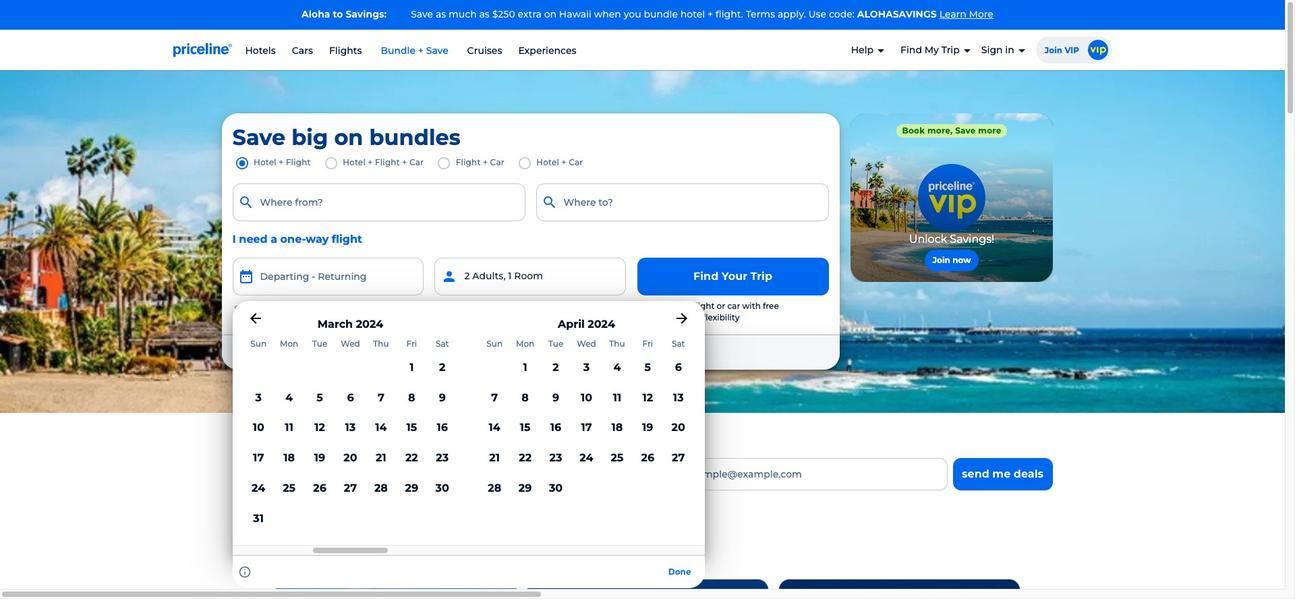 Task type: locate. For each thing, give the bounding box(es) containing it.
thu
[[373, 339, 389, 349], [610, 339, 625, 349]]

30 button right coupons
[[541, 474, 571, 504]]

15
[[407, 421, 417, 434], [520, 421, 531, 434]]

and inside sign up for exclusive email-only coupons exclusive access to coupons, special offers and promotions.
[[466, 479, 487, 491]]

1 horizontal spatial sun
[[487, 339, 503, 349]]

$250
[[492, 8, 515, 20]]

0 horizontal spatial only
[[254, 305, 273, 315]]

for down hotel,
[[690, 312, 701, 322]]

0 vertical spatial exclusive
[[314, 458, 379, 474]]

i
[[232, 233, 236, 245], [249, 305, 251, 315]]

0 horizontal spatial fri
[[407, 339, 417, 349]]

0 horizontal spatial 26 button
[[305, 474, 335, 504]]

2 for 2nd 2 button from right
[[439, 361, 446, 374]]

15 for 1st 15 button from the left
[[407, 421, 417, 434]]

done button
[[661, 561, 700, 583]]

1 29 from the left
[[405, 482, 419, 495]]

23
[[436, 452, 449, 464], [550, 452, 563, 464]]

2 down "your"
[[553, 361, 559, 374]]

0 horizontal spatial 6
[[347, 391, 354, 404]]

for inside "book a hotel, flight or car with free cancellation for flexibility"
[[690, 312, 701, 322]]

1 horizontal spatial find
[[901, 44, 923, 56]]

2 flight from the left
[[375, 157, 400, 167]]

1 22 from the left
[[406, 452, 418, 464]]

2 8 from the left
[[522, 391, 529, 404]]

2 fri from the left
[[643, 339, 653, 349]]

up inside sign up for exclusive email-only coupons exclusive access to coupons, special offers and promotions.
[[268, 458, 286, 474]]

1 horizontal spatial 2 button
[[541, 353, 571, 383]]

as left much
[[436, 8, 446, 20]]

1 wed from the left
[[341, 339, 360, 349]]

join vip link
[[1036, 36, 1117, 63]]

0 horizontal spatial wed
[[341, 339, 360, 349]]

1 horizontal spatial 27
[[672, 452, 685, 464]]

1 vertical spatial 19
[[314, 452, 325, 464]]

28 button up these
[[366, 474, 397, 504]]

28 button right offers
[[480, 474, 510, 504]]

1 14 from the left
[[375, 421, 387, 434]]

0 horizontal spatial 9
[[439, 391, 446, 404]]

vip
[[1065, 45, 1080, 55]]

2 1 from the left
[[523, 361, 528, 374]]

2 28 from the left
[[488, 482, 502, 495]]

1 vertical spatial trip
[[751, 270, 773, 283]]

sign for in
[[982, 44, 1003, 56]]

2 23 from the left
[[550, 452, 563, 464]]

0 horizontal spatial 15 button
[[397, 413, 427, 444]]

9
[[439, 391, 446, 404], [553, 391, 560, 404]]

up up access
[[268, 458, 286, 474]]

28 for first '28' button from the right
[[488, 482, 502, 495]]

up for sign
[[268, 458, 286, 474]]

1 vertical spatial only
[[428, 458, 459, 474]]

0 horizontal spatial 7 button
[[366, 383, 397, 413]]

1 14 button from the left
[[366, 413, 397, 444]]

2 14 from the left
[[489, 421, 501, 434]]

exclusive up coupons,
[[314, 458, 379, 474]]

29 for second the 29 button from right
[[405, 482, 419, 495]]

19
[[643, 421, 654, 434], [314, 452, 325, 464]]

2 down $625 at left bottom
[[439, 361, 446, 374]]

save
[[411, 8, 433, 20], [426, 44, 449, 56], [232, 124, 286, 150], [381, 346, 404, 358]]

16 button
[[427, 413, 458, 444], [541, 413, 571, 444]]

1 28 from the left
[[374, 482, 388, 495]]

1 vertical spatial i
[[249, 305, 251, 315]]

hotel,
[[668, 301, 691, 311]]

1 2024 from the left
[[356, 318, 383, 331]]

+ for hotel + flight
[[279, 157, 284, 167]]

20
[[672, 421, 686, 434], [344, 452, 357, 464]]

12 button up access
[[305, 413, 335, 444]]

14
[[375, 421, 387, 434], [489, 421, 501, 434]]

0 horizontal spatial 9 button
[[427, 383, 458, 413]]

you left book
[[489, 346, 506, 358]]

hotel right "your"
[[559, 346, 584, 358]]

0 horizontal spatial 21 button
[[366, 444, 397, 474]]

find inside find my trip dropdown button
[[901, 44, 923, 56]]

11
[[613, 391, 622, 404], [285, 421, 294, 434]]

24 for the rightmost the 24 button
[[580, 452, 594, 464]]

14 up the email- at left bottom
[[375, 421, 387, 434]]

5 for the left 5 button
[[317, 391, 323, 404]]

bundle + save link
[[378, 44, 451, 56]]

25 button
[[602, 444, 633, 474], [274, 474, 305, 504]]

2 22 from the left
[[519, 452, 532, 464]]

2 15 from the left
[[520, 421, 531, 434]]

29 down coupons
[[519, 482, 532, 495]]

0 vertical spatial 3
[[584, 361, 590, 374]]

22 button up special
[[397, 444, 427, 474]]

0 horizontal spatial 21
[[376, 452, 387, 464]]

save as much as $250 extra on hawaii when you bundle hotel + flight. terms apply. use code: alohasavings learn more
[[411, 8, 994, 20]]

trip right my
[[942, 44, 960, 56]]

you left bundle
[[624, 8, 642, 20]]

exclusive up "31"
[[232, 479, 283, 491]]

23 button
[[427, 444, 458, 474], [541, 444, 571, 474]]

1 car from the left
[[410, 157, 424, 167]]

0 horizontal spatial thu
[[373, 339, 389, 349]]

1 horizontal spatial trip
[[942, 44, 960, 56]]

a down departing - returning field
[[299, 305, 305, 315]]

2 for 2nd 2 button from left
[[553, 361, 559, 374]]

0 horizontal spatial car
[[410, 157, 424, 167]]

22 up special
[[406, 452, 418, 464]]

a left one-
[[271, 233, 277, 245]]

find left my
[[901, 44, 923, 56]]

1 horizontal spatial on
[[544, 8, 557, 20]]

0 horizontal spatial flight
[[286, 157, 311, 167]]

0 horizontal spatial 22
[[406, 452, 418, 464]]

2 21 button from the left
[[480, 444, 510, 474]]

29 down the email- at left bottom
[[405, 482, 419, 495]]

1 horizontal spatial when
[[594, 8, 622, 20]]

1 21 from the left
[[376, 452, 387, 464]]

15 up coupons
[[520, 421, 531, 434]]

car for hotel + car
[[569, 157, 583, 167]]

0 horizontal spatial 8 button
[[397, 383, 427, 413]]

promotions.
[[490, 479, 556, 491]]

sign inside sign up for exclusive email-only coupons exclusive access to coupons, special offers and promotions.
[[232, 458, 264, 474]]

0 horizontal spatial tue
[[312, 339, 327, 349]]

1 23 from the left
[[436, 452, 449, 464]]

find my trip button
[[901, 33, 971, 68]]

save up bundle + save link
[[411, 8, 433, 20]]

3 hotel from the left
[[537, 157, 560, 167]]

fri left $625 at left bottom
[[407, 339, 417, 349]]

1 thu from the left
[[373, 339, 389, 349]]

15 button
[[397, 413, 427, 444], [510, 413, 541, 444]]

tue down march
[[312, 339, 327, 349]]

1 16 from the left
[[437, 421, 448, 434]]

21 up coupons,
[[376, 452, 387, 464]]

to right aloha
[[333, 8, 343, 20]]

23 up promotions.
[[550, 452, 563, 464]]

1 15 from the left
[[407, 421, 417, 434]]

1
[[410, 361, 414, 374], [523, 361, 528, 374]]

show april 2024 image
[[674, 310, 690, 327]]

2 vertical spatial to
[[325, 479, 336, 491]]

0 vertical spatial 13
[[673, 391, 684, 404]]

0 vertical spatial 10
[[581, 391, 593, 404]]

0 horizontal spatial mon
[[280, 339, 298, 349]]

1 sun from the left
[[251, 339, 267, 349]]

wed down the april 2024
[[577, 339, 596, 349]]

1 horizontal spatial 23 button
[[541, 444, 571, 474]]

21 button up promotions.
[[480, 444, 510, 474]]

1 horizontal spatial i
[[249, 305, 251, 315]]

1 down stay
[[410, 361, 414, 374]]

bundle + save
[[378, 44, 451, 56]]

1 vertical spatial up
[[268, 458, 286, 474]]

12 down 'together!'
[[643, 391, 653, 404]]

16 up offers
[[437, 421, 448, 434]]

1 hotel from the left
[[254, 157, 277, 167]]

15 for second 15 button
[[520, 421, 531, 434]]

2 28 button from the left
[[480, 474, 510, 504]]

1 tue from the left
[[312, 339, 327, 349]]

2 2024 from the left
[[588, 318, 615, 331]]

14 button up coupons
[[480, 413, 510, 444]]

26
[[641, 452, 655, 464], [313, 482, 327, 495]]

trip inside find my trip dropdown button
[[942, 44, 960, 56]]

flight left the or
[[693, 301, 715, 311]]

when right $625 at left bottom
[[459, 346, 486, 358]]

to
[[333, 8, 343, 20], [422, 346, 431, 358], [325, 479, 336, 491]]

25
[[611, 452, 624, 464], [283, 482, 296, 495]]

hotel for hotel + flight + car
[[343, 157, 366, 167]]

1 horizontal spatial you
[[624, 8, 642, 20]]

flight for hotel + flight + car
[[375, 157, 400, 167]]

2 horizontal spatial a
[[661, 301, 666, 311]]

on right big at the top of page
[[334, 124, 363, 150]]

save for save up to $625 when you book your hotel and flight together!
[[381, 346, 404, 358]]

terms
[[746, 8, 776, 20]]

19 for the leftmost 19 button
[[314, 452, 325, 464]]

i for i only need a hotel for part of my stay
[[249, 305, 251, 315]]

17 button
[[571, 413, 602, 444], [243, 444, 274, 474]]

flexibility
[[703, 312, 740, 322]]

1 2 from the left
[[439, 361, 446, 374]]

hotel inside packages-search-form element
[[307, 305, 330, 315]]

2 sun from the left
[[487, 339, 503, 349]]

0 horizontal spatial 22 button
[[397, 444, 427, 474]]

trip inside "find your trip" button
[[751, 270, 773, 283]]

0 horizontal spatial none field
[[232, 183, 525, 221]]

16 up promotions.
[[551, 421, 562, 434]]

save up the hotel + flight
[[232, 124, 286, 150]]

sun down show january 2024 icon
[[251, 339, 267, 349]]

13 button
[[663, 383, 694, 413], [335, 413, 366, 444]]

1 horizontal spatial 30 button
[[541, 474, 571, 504]]

13 down 'together!'
[[673, 391, 684, 404]]

trip
[[942, 44, 960, 56], [751, 270, 773, 283]]

1 29 button from the left
[[397, 474, 427, 504]]

29 for second the 29 button from left
[[519, 482, 532, 495]]

1 down book
[[523, 361, 528, 374]]

2 7 button from the left
[[480, 383, 510, 413]]

1 vertical spatial 27
[[344, 482, 357, 495]]

3 car from the left
[[569, 157, 583, 167]]

code:
[[829, 8, 855, 20]]

experiences
[[519, 44, 577, 56]]

27
[[672, 452, 685, 464], [344, 482, 357, 495]]

2 wed from the left
[[577, 339, 596, 349]]

1 21 button from the left
[[366, 444, 397, 474]]

1 horizontal spatial 2024
[[588, 318, 615, 331]]

find inside "find your trip" button
[[694, 270, 719, 283]]

for
[[332, 305, 344, 315], [690, 312, 701, 322], [290, 458, 310, 474]]

13 button down 'together!'
[[663, 383, 694, 413]]

0 horizontal spatial hotel
[[307, 305, 330, 315]]

need left one-
[[239, 233, 268, 245]]

8 for first 8 button from the right
[[522, 391, 529, 404]]

sign inside button
[[982, 44, 1003, 56]]

thu down my
[[373, 339, 389, 349]]

to inside sign up for exclusive email-only coupons exclusive access to coupons, special offers and promotions.
[[325, 479, 336, 491]]

hotel right bundle
[[681, 8, 705, 20]]

save big on bundles
[[232, 124, 461, 150]]

0 vertical spatial when
[[594, 8, 622, 20]]

1 horizontal spatial 11
[[613, 391, 622, 404]]

19 button
[[633, 413, 663, 444], [305, 444, 335, 474]]

0 horizontal spatial 16 button
[[427, 413, 458, 444]]

14 button up the email- at left bottom
[[366, 413, 397, 444]]

2 hotel from the left
[[343, 157, 366, 167]]

1 horizontal spatial 14 button
[[480, 413, 510, 444]]

2 7 from the left
[[491, 391, 498, 404]]

trip right the your
[[751, 270, 773, 283]]

17 for rightmost 17 "button"
[[581, 421, 592, 434]]

mon down i only need a hotel for part of my stay
[[280, 339, 298, 349]]

0 vertical spatial 27
[[672, 452, 685, 464]]

2 30 button from the left
[[541, 474, 571, 504]]

12 button down 'together!'
[[633, 383, 663, 413]]

12
[[643, 391, 653, 404], [315, 421, 325, 434]]

9 down "your"
[[553, 391, 560, 404]]

0 horizontal spatial 4
[[286, 391, 293, 404]]

i for i need a one-way flight
[[232, 233, 236, 245]]

find for find my trip
[[901, 44, 923, 56]]

sun for 7
[[487, 339, 503, 349]]

on right extra
[[544, 8, 557, 20]]

on
[[544, 8, 557, 20], [334, 124, 363, 150]]

find for find your trip
[[694, 270, 719, 283]]

2024 down of
[[356, 318, 383, 331]]

0 horizontal spatial 17 button
[[243, 444, 274, 474]]

2 16 from the left
[[551, 421, 562, 434]]

15 button up coupons
[[510, 413, 541, 444]]

23 button up promotions.
[[541, 444, 571, 474]]

2024 right april
[[588, 318, 615, 331]]

wed for march
[[341, 339, 360, 349]]

a inside "book a hotel, flight or car with free cancellation for flexibility"
[[661, 301, 666, 311]]

sun for 3
[[251, 339, 267, 349]]

19 for 19 button to the right
[[643, 421, 654, 434]]

22
[[406, 452, 418, 464], [519, 452, 532, 464]]

hotel for hotel + flight
[[254, 157, 277, 167]]

2 22 button from the left
[[510, 444, 541, 474]]

mon left "your"
[[516, 339, 535, 349]]

1 vertical spatial and
[[466, 479, 487, 491]]

sign
[[982, 44, 1003, 56], [232, 458, 264, 474]]

you
[[624, 8, 642, 20], [489, 346, 506, 358]]

1 flight from the left
[[286, 157, 311, 167]]

need right show january 2024 icon
[[275, 305, 297, 315]]

2 2 from the left
[[553, 361, 559, 374]]

2 horizontal spatial flight
[[693, 301, 715, 311]]

1 7 from the left
[[378, 391, 385, 404]]

sign for up
[[232, 458, 264, 474]]

none field the where from?
[[232, 183, 525, 221]]

fri for 1
[[407, 339, 417, 349]]

flight.
[[716, 8, 744, 20]]

for inside sign up for exclusive email-only coupons exclusive access to coupons, special offers and promotions.
[[290, 458, 310, 474]]

1 vertical spatial 26
[[313, 482, 327, 495]]

21 up promotions.
[[490, 452, 500, 464]]

1 vertical spatial 13
[[345, 421, 356, 434]]

hotel for hotel + car
[[537, 157, 560, 167]]

23 button up offers
[[427, 444, 458, 474]]

wed
[[341, 339, 360, 349], [577, 339, 596, 349]]

miss
[[300, 536, 352, 563]]

vip badge icon image
[[1088, 40, 1108, 60]]

1 1 button from the left
[[397, 353, 427, 383]]

up left $625 at left bottom
[[406, 346, 419, 358]]

1 sat from the left
[[436, 339, 449, 349]]

my
[[925, 44, 939, 56]]

1 fri from the left
[[407, 339, 417, 349]]

find left the your
[[694, 270, 719, 283]]

2 thu from the left
[[610, 339, 625, 349]]

7 for second 7 button from the right
[[378, 391, 385, 404]]

sun left book
[[487, 339, 503, 349]]

14 up coupons
[[489, 421, 501, 434]]

0 horizontal spatial 25
[[283, 482, 296, 495]]

1 none field from the left
[[232, 183, 525, 221]]

14 for 2nd 14 button from the left
[[489, 421, 501, 434]]

1 horizontal spatial 6
[[675, 361, 682, 374]]

0 horizontal spatial 23
[[436, 452, 449, 464]]

show january 2024 image
[[247, 310, 264, 327]]

thu down the april 2024
[[610, 339, 625, 349]]

13 for the right '13' button
[[673, 391, 684, 404]]

0 vertical spatial to
[[333, 8, 343, 20]]

13 button up coupons,
[[335, 413, 366, 444]]

up for save
[[406, 346, 419, 358]]

to right access
[[325, 479, 336, 491]]

28 button
[[366, 474, 397, 504], [480, 474, 510, 504]]

1 vertical spatial flight
[[693, 301, 715, 311]]

1 mon from the left
[[280, 339, 298, 349]]

none field where to?
[[536, 183, 829, 221]]

16 button up the email- at left bottom
[[427, 413, 458, 444]]

hotel + flight
[[254, 157, 311, 167]]

2 sat from the left
[[672, 339, 685, 349]]

car
[[410, 157, 424, 167], [490, 157, 505, 167], [569, 157, 583, 167]]

thu for april 2024
[[610, 339, 625, 349]]

find
[[901, 44, 923, 56], [694, 270, 719, 283]]

26 for leftmost 26 button
[[313, 482, 327, 495]]

1 vertical spatial 11
[[285, 421, 294, 434]]

14 for first 14 button from the left
[[375, 421, 387, 434]]

0 vertical spatial 20
[[672, 421, 686, 434]]

flights link
[[329, 44, 362, 56]]

trip for find your trip
[[751, 270, 773, 283]]

a up cancellation
[[661, 301, 666, 311]]

1 horizontal spatial 17
[[581, 421, 592, 434]]

1 8 from the left
[[408, 391, 415, 404]]

hotel up march
[[307, 305, 330, 315]]

flight right "way"
[[332, 233, 362, 245]]

flight
[[332, 233, 362, 245], [693, 301, 715, 311], [608, 346, 633, 358]]

email-
[[383, 458, 428, 474]]

cruises
[[467, 44, 502, 56]]

2 29 button from the left
[[510, 474, 541, 504]]

28 left special
[[374, 482, 388, 495]]

12 up access
[[315, 421, 325, 434]]

to left $625 at left bottom
[[422, 346, 431, 358]]

car for flight + car
[[490, 157, 505, 167]]

traveler selection text field
[[435, 258, 627, 296]]

1 button
[[397, 353, 427, 383], [510, 353, 541, 383]]

2 horizontal spatial hotel
[[537, 157, 560, 167]]

2 none field from the left
[[536, 183, 829, 221]]

1 vertical spatial 25
[[283, 482, 296, 495]]

priceline.com home image
[[173, 42, 232, 57]]

save inside packages-search-form element
[[232, 124, 286, 150]]

1 horizontal spatial 10
[[581, 391, 593, 404]]

your
[[536, 346, 557, 358]]

0 horizontal spatial hotel
[[254, 157, 277, 167]]

10
[[581, 391, 593, 404], [253, 421, 264, 434]]

1 horizontal spatial sign
[[982, 44, 1003, 56]]

0 vertical spatial 17
[[581, 421, 592, 434]]

and down coupons
[[466, 479, 487, 491]]

for up access
[[290, 458, 310, 474]]

when right hawaii
[[594, 8, 622, 20]]

of
[[367, 305, 376, 315]]

wed down march 2024
[[341, 339, 360, 349]]

9 button down $625 at left bottom
[[427, 383, 458, 413]]

only inside packages-search-form element
[[254, 305, 273, 315]]

21
[[376, 452, 387, 464], [490, 452, 500, 464]]

only inside sign up for exclusive email-only coupons exclusive access to coupons, special offers and promotions.
[[428, 458, 459, 474]]

1 horizontal spatial 12 button
[[633, 383, 663, 413]]

29
[[405, 482, 419, 495], [519, 482, 532, 495]]

12 button
[[633, 383, 663, 413], [305, 413, 335, 444]]

1 horizontal spatial 8 button
[[510, 383, 541, 413]]

27 for the left 27 button
[[344, 482, 357, 495]]

2 29 from the left
[[519, 482, 532, 495]]

save for save as much as $250 extra on hawaii when you bundle hotel + flight. terms apply. use code: alohasavings learn more
[[411, 8, 433, 20]]

1 vertical spatial 5
[[317, 391, 323, 404]]

2 tue from the left
[[549, 339, 564, 349]]

7 button
[[366, 383, 397, 413], [480, 383, 510, 413]]

and down the april 2024
[[587, 346, 605, 358]]

flight left 'together!'
[[608, 346, 633, 358]]

24
[[580, 452, 594, 464], [252, 482, 265, 495]]

cancellation
[[637, 312, 688, 322]]

23 for second 23 button from left
[[550, 452, 563, 464]]

hotels link
[[245, 44, 276, 56]]

2
[[439, 361, 446, 374], [553, 361, 559, 374]]

1 horizontal spatial sat
[[672, 339, 685, 349]]

tue down april
[[549, 339, 564, 349]]

1 horizontal spatial 15
[[520, 421, 531, 434]]

22 up promotions.
[[519, 452, 532, 464]]

hawaii
[[559, 8, 592, 20]]

mon for april
[[516, 339, 535, 349]]

13 up coupons,
[[345, 421, 356, 434]]

Where from? field
[[232, 183, 525, 221]]

1 23 button from the left
[[427, 444, 458, 474]]

Where to? field
[[536, 183, 829, 221]]

0 horizontal spatial flight
[[332, 233, 362, 245]]

flight
[[286, 157, 311, 167], [375, 157, 400, 167], [456, 157, 481, 167]]

None field
[[232, 183, 525, 221], [536, 183, 829, 221]]

18
[[612, 421, 623, 434], [284, 452, 295, 464]]

13
[[673, 391, 684, 404], [345, 421, 356, 434]]

find your trip
[[694, 270, 773, 283]]

30 button left coupons
[[427, 474, 458, 504]]

0 vertical spatial 19
[[643, 421, 654, 434]]

save down my
[[381, 346, 404, 358]]

1 8 button from the left
[[397, 383, 427, 413]]

access
[[286, 479, 322, 491]]

sat
[[436, 339, 449, 349], [672, 339, 685, 349]]

0 vertical spatial find
[[901, 44, 923, 56]]

2 21 from the left
[[490, 452, 500, 464]]

1 horizontal spatial 1
[[523, 361, 528, 374]]

2 car from the left
[[490, 157, 505, 167]]

save for save big on bundles
[[232, 124, 286, 150]]

tue for april
[[549, 339, 564, 349]]

28 down coupons
[[488, 482, 502, 495]]

sign up "31"
[[232, 458, 264, 474]]

1 horizontal spatial 24 button
[[571, 444, 602, 474]]

22 button up promotions.
[[510, 444, 541, 474]]

2 mon from the left
[[516, 339, 535, 349]]

15 button up the email- at left bottom
[[397, 413, 427, 444]]

1 horizontal spatial 29 button
[[510, 474, 541, 504]]

2 16 button from the left
[[541, 413, 571, 444]]

0 horizontal spatial 2
[[439, 361, 446, 374]]

16 button up promotions.
[[541, 413, 571, 444]]

sign left in on the top of the page
[[982, 44, 1003, 56]]

0 horizontal spatial up
[[268, 458, 286, 474]]

fri down cancellation
[[643, 339, 653, 349]]

bundles
[[370, 124, 461, 150]]

cars link
[[292, 44, 313, 56]]

0 horizontal spatial 18
[[284, 452, 295, 464]]

0 horizontal spatial sun
[[251, 339, 267, 349]]

23 up offers
[[436, 452, 449, 464]]

25 for the leftmost 25 button
[[283, 482, 296, 495]]

14 button
[[366, 413, 397, 444], [480, 413, 510, 444]]

6
[[675, 361, 682, 374], [347, 391, 354, 404]]

for up march
[[332, 305, 344, 315]]

as left $250
[[479, 8, 490, 20]]

21 button up coupons,
[[366, 444, 397, 474]]



Task type: vqa. For each thing, say whether or not it's contained in the screenshot.
ArrowRight image
no



Task type: describe. For each thing, give the bounding box(es) containing it.
me
[[993, 468, 1011, 481]]

0 horizontal spatial 18 button
[[274, 444, 305, 474]]

i need a one-way flight link
[[232, 232, 362, 247]]

+ for hotel + flight + car
[[368, 157, 373, 167]]

more
[[969, 8, 994, 20]]

2 as from the left
[[479, 8, 490, 20]]

0 horizontal spatial 6 button
[[335, 383, 366, 413]]

in
[[1006, 44, 1015, 56]]

sign up for exclusive email-only coupons exclusive access to coupons, special offers and promotions.
[[232, 458, 556, 491]]

2 9 from the left
[[553, 391, 560, 404]]

0 horizontal spatial 24 button
[[243, 474, 274, 504]]

part
[[347, 305, 365, 315]]

17 for the left 17 "button"
[[253, 452, 264, 464]]

1 7 button from the left
[[366, 383, 397, 413]]

don't
[[232, 536, 294, 563]]

savings:
[[346, 8, 387, 20]]

aloha
[[302, 8, 330, 20]]

april 2024
[[558, 318, 615, 331]]

+ for hotel + car
[[562, 157, 567, 167]]

1 horizontal spatial 27 button
[[663, 444, 694, 474]]

1 horizontal spatial 20
[[672, 421, 686, 434]]

my
[[378, 305, 392, 315]]

book
[[509, 346, 533, 358]]

2 15 button from the left
[[510, 413, 541, 444]]

2024 for april 2024
[[588, 318, 615, 331]]

march 2024
[[318, 318, 383, 331]]

2024 for march 2024
[[356, 318, 383, 331]]

1 vertical spatial need
[[275, 305, 297, 315]]

these
[[358, 536, 421, 563]]

0 vertical spatial need
[[239, 233, 268, 245]]

aloha to savings:
[[302, 8, 389, 20]]

Promotion email input field
[[678, 458, 948, 491]]

packages-search-form element
[[0, 124, 834, 588]]

0 vertical spatial flight
[[332, 233, 362, 245]]

send
[[962, 468, 990, 481]]

2 vertical spatial flight
[[608, 346, 633, 358]]

1 horizontal spatial a
[[299, 305, 305, 315]]

stay
[[394, 305, 413, 315]]

1 9 button from the left
[[427, 383, 458, 413]]

7 for 2nd 7 button
[[491, 391, 498, 404]]

1 horizontal spatial 10 button
[[571, 383, 602, 413]]

1 15 button from the left
[[397, 413, 427, 444]]

1 horizontal spatial 11 button
[[602, 383, 633, 413]]

2 2 button from the left
[[541, 353, 571, 383]]

0 horizontal spatial 4 button
[[274, 383, 305, 413]]

10 for the rightmost 10 button
[[581, 391, 593, 404]]

22 for first 22 button from the right
[[519, 452, 532, 464]]

2 9 button from the left
[[541, 383, 571, 413]]

26 for right 26 button
[[641, 452, 655, 464]]

1 horizontal spatial 20 button
[[663, 413, 694, 444]]

1 horizontal spatial 13 button
[[663, 383, 694, 413]]

help button
[[851, 33, 885, 68]]

2 8 button from the left
[[510, 383, 541, 413]]

13 for leftmost '13' button
[[345, 421, 356, 434]]

$625
[[434, 346, 456, 358]]

1 vertical spatial you
[[489, 346, 506, 358]]

4 for the rightmost 4 button
[[614, 361, 621, 374]]

0 horizontal spatial a
[[271, 233, 277, 245]]

1 horizontal spatial exclusive
[[314, 458, 379, 474]]

1 horizontal spatial for
[[332, 305, 344, 315]]

don't miss these package deals
[[232, 536, 590, 563]]

done
[[669, 567, 691, 577]]

big
[[292, 124, 328, 150]]

3 flight from the left
[[456, 157, 481, 167]]

2 30 from the left
[[549, 482, 563, 495]]

help
[[851, 44, 874, 56]]

27 for the rightmost 27 button
[[672, 452, 685, 464]]

tue for march
[[312, 339, 327, 349]]

bundle
[[381, 44, 416, 56]]

1 horizontal spatial 5 button
[[633, 353, 663, 383]]

learn
[[940, 8, 967, 20]]

thu for march 2024
[[373, 339, 389, 349]]

1 as from the left
[[436, 8, 446, 20]]

4 for the left 4 button
[[286, 391, 293, 404]]

24 for the left the 24 button
[[252, 482, 265, 495]]

1 22 button from the left
[[397, 444, 427, 474]]

1 horizontal spatial 4 button
[[602, 353, 633, 383]]

on inside packages-search-form element
[[334, 124, 363, 150]]

5 for right 5 button
[[645, 361, 651, 374]]

one-
[[280, 233, 306, 245]]

hotels
[[245, 44, 276, 56]]

flight for hotel + flight
[[286, 157, 311, 167]]

1 vertical spatial to
[[422, 346, 431, 358]]

join
[[1045, 45, 1063, 55]]

0 horizontal spatial 11 button
[[274, 413, 305, 444]]

1 horizontal spatial 19 button
[[633, 413, 663, 444]]

flight + car
[[456, 157, 505, 167]]

save up to $625 when you book your hotel and flight together!
[[381, 346, 680, 358]]

8 for first 8 button from left
[[408, 391, 415, 404]]

1 horizontal spatial 3 button
[[571, 353, 602, 383]]

2 1 button from the left
[[510, 353, 541, 383]]

2 23 button from the left
[[541, 444, 571, 474]]

i only need a hotel for part of my stay
[[249, 305, 413, 315]]

0 horizontal spatial 3 button
[[243, 383, 274, 413]]

0 horizontal spatial 20 button
[[335, 444, 366, 474]]

fri for 5
[[643, 339, 653, 349]]

march
[[318, 318, 353, 331]]

wed for april
[[577, 339, 596, 349]]

0 horizontal spatial 25 button
[[274, 474, 305, 504]]

together!
[[636, 346, 680, 358]]

1 horizontal spatial 17 button
[[571, 413, 602, 444]]

sat for 2
[[436, 339, 449, 349]]

hotel + flight + car
[[343, 157, 424, 167]]

way
[[306, 233, 329, 245]]

0 horizontal spatial deals
[[530, 536, 590, 563]]

0 vertical spatial 6
[[675, 361, 682, 374]]

1 horizontal spatial 6 button
[[663, 353, 694, 383]]

free
[[763, 301, 779, 311]]

10 for left 10 button
[[253, 421, 264, 434]]

1 horizontal spatial 18 button
[[602, 413, 633, 444]]

mon for march
[[280, 339, 298, 349]]

31
[[253, 512, 264, 525]]

package
[[427, 536, 524, 563]]

+ for flight + car
[[483, 157, 488, 167]]

extra
[[518, 8, 542, 20]]

0 vertical spatial on
[[544, 8, 557, 20]]

2 14 button from the left
[[480, 413, 510, 444]]

1 2 button from the left
[[427, 353, 458, 383]]

use
[[809, 8, 827, 20]]

hotel + car
[[537, 157, 583, 167]]

0 horizontal spatial 27 button
[[335, 474, 366, 504]]

bundle
[[644, 8, 678, 20]]

much
[[449, 8, 477, 20]]

sign in
[[982, 44, 1015, 56]]

23 for second 23 button from right
[[436, 452, 449, 464]]

+ for bundle + save
[[418, 44, 424, 56]]

alohasavings
[[858, 8, 937, 20]]

1 28 button from the left
[[366, 474, 397, 504]]

21 for 1st '21' button from right
[[490, 452, 500, 464]]

1 30 button from the left
[[427, 474, 458, 504]]

1 30 from the left
[[436, 482, 449, 495]]

1 1 from the left
[[410, 361, 414, 374]]

save right bundle
[[426, 44, 449, 56]]

flights
[[329, 44, 362, 56]]

your
[[722, 270, 748, 283]]

flight inside "book a hotel, flight or car with free cancellation for flexibility"
[[693, 301, 715, 311]]

22 for 2nd 22 button from right
[[406, 452, 418, 464]]

18 for leftmost 18 button
[[284, 452, 295, 464]]

0 vertical spatial 12
[[643, 391, 653, 404]]

0 horizontal spatial 3
[[255, 391, 262, 404]]

0 horizontal spatial 5 button
[[305, 383, 335, 413]]

book
[[637, 301, 659, 311]]

0 horizontal spatial 13 button
[[335, 413, 366, 444]]

1 vertical spatial 20
[[344, 452, 357, 464]]

0 horizontal spatial exclusive
[[232, 479, 283, 491]]

0 horizontal spatial 12 button
[[305, 413, 335, 444]]

april
[[558, 318, 585, 331]]

deals inside send me deals button
[[1014, 468, 1044, 481]]

trip for find my trip
[[942, 44, 960, 56]]

cars
[[292, 44, 313, 56]]

sign in button
[[982, 33, 1026, 68]]

25 for 25 button to the right
[[611, 452, 624, 464]]

1 vertical spatial 12
[[315, 421, 325, 434]]

i need a one-way flight
[[232, 233, 362, 245]]

0 horizontal spatial 10 button
[[243, 413, 274, 444]]

find my trip
[[901, 44, 960, 56]]

sat for 6
[[672, 339, 685, 349]]

31 button
[[243, 504, 274, 534]]

0 vertical spatial you
[[624, 8, 642, 20]]

send me deals
[[962, 468, 1044, 481]]

book a hotel, flight or car with free cancellation for flexibility
[[637, 301, 779, 322]]

cruises link
[[467, 44, 502, 56]]

coupons,
[[339, 479, 388, 491]]

1 16 button from the left
[[427, 413, 458, 444]]

21 for 2nd '21' button from right
[[376, 452, 387, 464]]

2 vertical spatial hotel
[[559, 346, 584, 358]]

offers
[[432, 479, 463, 491]]

0 horizontal spatial 19 button
[[305, 444, 335, 474]]

or
[[717, 301, 726, 311]]

find your trip button
[[637, 258, 829, 296]]

join vip
[[1045, 45, 1080, 55]]

advertisement element
[[851, 113, 1053, 282]]

Departing - Returning field
[[232, 258, 424, 296]]

1 horizontal spatial 25 button
[[602, 444, 633, 474]]

with
[[743, 301, 761, 311]]

apply.
[[778, 8, 806, 20]]

coupons
[[462, 458, 525, 474]]

28 for first '28' button
[[374, 482, 388, 495]]

car
[[728, 301, 741, 311]]

0 vertical spatial and
[[587, 346, 605, 358]]

1 vertical spatial 6
[[347, 391, 354, 404]]

0 horizontal spatial when
[[459, 346, 486, 358]]

send me deals button
[[953, 458, 1053, 491]]

1 horizontal spatial 26 button
[[633, 444, 663, 474]]

18 for the right 18 button
[[612, 421, 623, 434]]

0 vertical spatial hotel
[[681, 8, 705, 20]]

experiences link
[[519, 44, 577, 56]]

1 9 from the left
[[439, 391, 446, 404]]

special
[[391, 479, 429, 491]]



